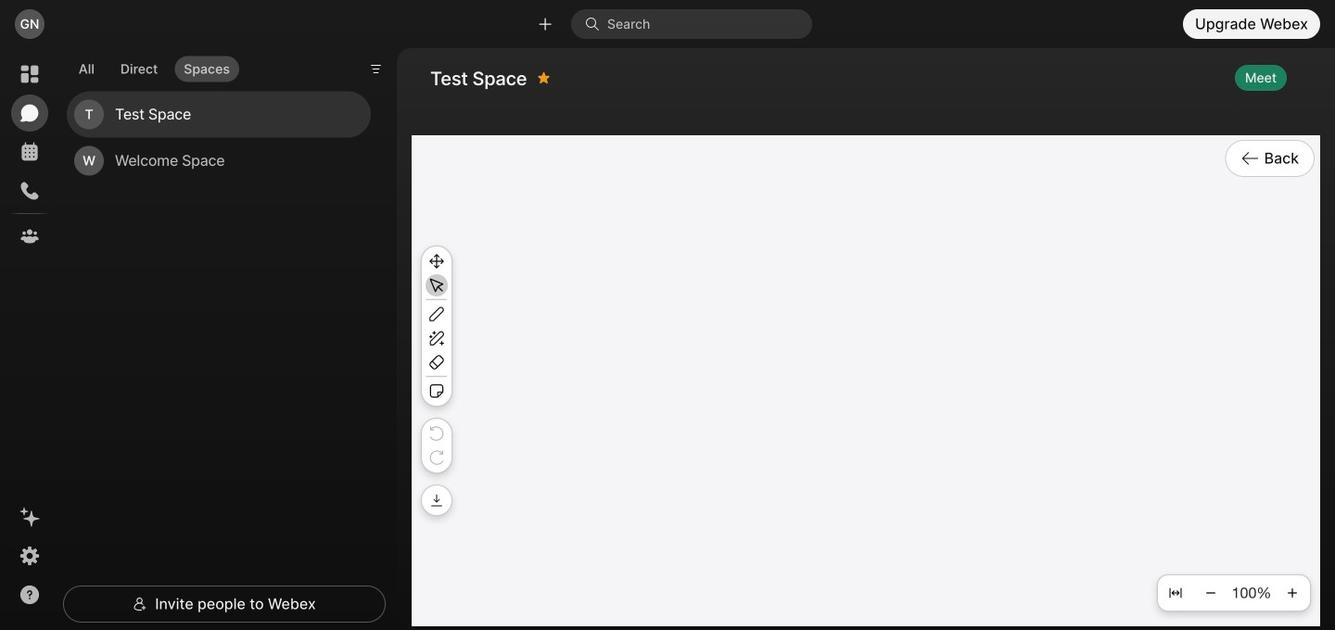 Task type: locate. For each thing, give the bounding box(es) containing it.
navigation
[[0, 48, 59, 631]]

welcome space list item
[[67, 138, 371, 184]]

tab list
[[65, 45, 244, 87]]



Task type: vqa. For each thing, say whether or not it's contained in the screenshot.
option group
no



Task type: describe. For each thing, give the bounding box(es) containing it.
test space list item
[[67, 91, 371, 138]]

webex tab list
[[11, 56, 48, 255]]



